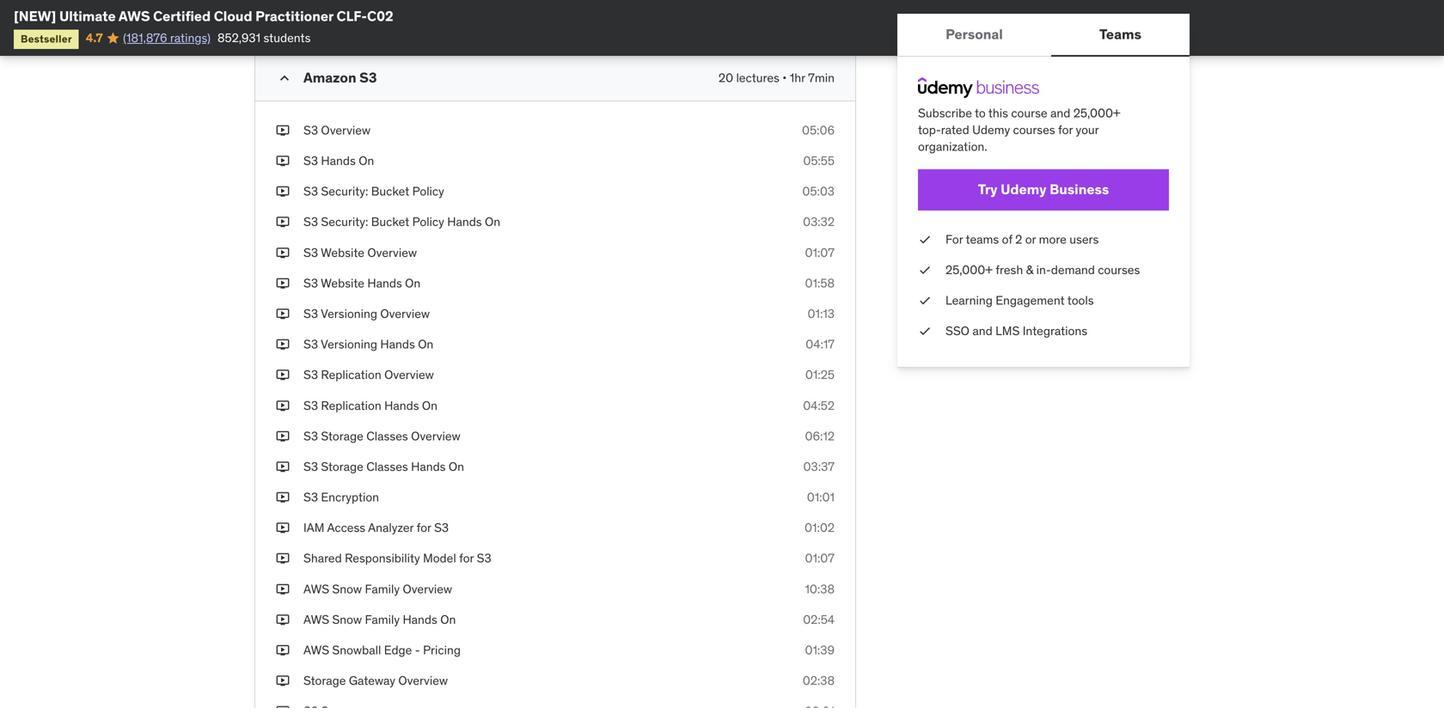 Task type: vqa. For each thing, say whether or not it's contained in the screenshot.


Task type: locate. For each thing, give the bounding box(es) containing it.
s3 down s3 hands on on the left of the page
[[304, 184, 318, 199]]

replication down the s3 replication overview
[[321, 398, 382, 413]]

aws for aws snowball edge - pricing
[[304, 643, 329, 658]]

replication down s3 versioning hands on
[[321, 367, 382, 383]]

1 vertical spatial bucket
[[371, 214, 410, 230]]

0 horizontal spatial courses
[[1013, 122, 1056, 138]]

1 vertical spatial 01:07
[[805, 551, 835, 566]]

versioning down s3 versioning overview
[[321, 337, 377, 352]]

1 vertical spatial &
[[1026, 262, 1034, 278]]

2 vertical spatial storage
[[304, 673, 346, 689]]

0 vertical spatial and
[[1051, 105, 1071, 121]]

s3
[[360, 69, 377, 86], [304, 122, 318, 138], [304, 153, 318, 169], [304, 184, 318, 199], [304, 214, 318, 230], [304, 245, 318, 260], [304, 275, 318, 291], [304, 306, 318, 322], [304, 337, 318, 352], [304, 367, 318, 383], [304, 398, 318, 413], [304, 429, 318, 444], [304, 459, 318, 475], [304, 490, 318, 505], [434, 520, 449, 536], [477, 551, 492, 566]]

2 replication from the top
[[321, 398, 382, 413]]

01:25
[[806, 367, 835, 383]]

small image
[[276, 70, 293, 87]]

website
[[321, 245, 365, 260], [321, 275, 365, 291]]

0 vertical spatial storage
[[321, 429, 364, 444]]

aws
[[119, 7, 150, 25], [304, 582, 329, 597], [304, 612, 329, 628], [304, 643, 329, 658]]

0 vertical spatial replication
[[321, 367, 382, 383]]

1 vertical spatial policy
[[412, 214, 444, 230]]

bucket up s3 security: bucket policy hands on
[[371, 184, 410, 199]]

for
[[1058, 122, 1073, 138], [417, 520, 431, 536], [459, 551, 474, 566]]

snow
[[332, 582, 362, 597], [332, 612, 362, 628]]

2 versioning from the top
[[321, 337, 377, 352]]

2 policy from the top
[[412, 214, 444, 230]]

for right analyzer
[[417, 520, 431, 536]]

xsmall image for s3 storage classes hands on
[[276, 459, 290, 476]]

2 security: from the top
[[321, 214, 368, 230]]

1 bucket from the top
[[371, 184, 410, 199]]

xsmall image for elb & asg quiz
[[276, 17, 290, 34]]

s3 down s3 website overview
[[304, 275, 318, 291]]

&
[[329, 18, 336, 33], [1026, 262, 1034, 278]]

0 vertical spatial website
[[321, 245, 365, 260]]

06:12
[[805, 429, 835, 444]]

overview down -
[[398, 673, 448, 689]]

family up aws snowball edge - pricing
[[365, 612, 400, 628]]

courses right demand
[[1098, 262, 1140, 278]]

0 vertical spatial classes
[[366, 429, 408, 444]]

s3 down s3 replication hands on on the bottom left of page
[[304, 429, 318, 444]]

s3 versioning overview
[[304, 306, 430, 322]]

cloud
[[214, 7, 252, 25]]

organization.
[[918, 139, 988, 155]]

04:17
[[806, 337, 835, 352]]

0 vertical spatial 25,000+
[[1074, 105, 1121, 121]]

s3 up iam
[[304, 490, 318, 505]]

s3 for s3 hands on
[[304, 153, 318, 169]]

1 vertical spatial security:
[[321, 214, 368, 230]]

1 horizontal spatial and
[[1051, 105, 1071, 121]]

pricing
[[423, 643, 461, 658]]

xsmall image for s3 security: bucket policy
[[276, 183, 290, 200]]

0 vertical spatial courses
[[1013, 122, 1056, 138]]

s3 storage classes hands on
[[304, 459, 464, 475]]

classes up s3 storage classes hands on
[[366, 429, 408, 444]]

subscribe
[[918, 105, 972, 121]]

0 horizontal spatial for
[[417, 520, 431, 536]]

4.7
[[86, 30, 103, 45]]

s3 security: bucket policy
[[304, 184, 444, 199]]

storage up s3 encryption
[[321, 459, 364, 475]]

1 vertical spatial 25,000+
[[946, 262, 993, 278]]

xsmall image for s3 website overview
[[276, 244, 290, 261]]

1 versioning from the top
[[321, 306, 377, 322]]

& right elb
[[329, 18, 336, 33]]

snow for aws snow family hands on
[[332, 612, 362, 628]]

2 horizontal spatial for
[[1058, 122, 1073, 138]]

storage down s3 replication hands on on the bottom left of page
[[321, 429, 364, 444]]

security: up s3 website overview
[[321, 214, 368, 230]]

1 vertical spatial website
[[321, 275, 365, 291]]

versioning
[[321, 306, 377, 322], [321, 337, 377, 352]]

s3 website overview
[[304, 245, 417, 260]]

udemy right try
[[1001, 181, 1047, 198]]

xsmall image
[[276, 122, 290, 139], [276, 153, 290, 169], [276, 183, 290, 200], [276, 214, 290, 231], [918, 231, 932, 248], [276, 275, 290, 292], [918, 292, 932, 309], [276, 336, 290, 353], [276, 367, 290, 384], [276, 397, 290, 414], [276, 428, 290, 445], [276, 520, 290, 537], [276, 550, 290, 567], [276, 673, 290, 690], [276, 704, 290, 709]]

tab list containing personal
[[898, 14, 1190, 57]]

udemy
[[973, 122, 1010, 138], [1001, 181, 1047, 198]]

courses down course at the right
[[1013, 122, 1056, 138]]

bucket for s3 security: bucket policy hands on
[[371, 214, 410, 230]]

25,000+
[[1074, 105, 1121, 121], [946, 262, 993, 278]]

01:07 up 10:38
[[805, 551, 835, 566]]

1 snow from the top
[[332, 582, 362, 597]]

2 family from the top
[[365, 612, 400, 628]]

versioning down s3 website hands on
[[321, 306, 377, 322]]

s3 down the s3 replication overview
[[304, 398, 318, 413]]

0 vertical spatial versioning
[[321, 306, 377, 322]]

01:02
[[805, 520, 835, 536]]

s3 down s3 versioning overview
[[304, 337, 318, 352]]

xsmall image for s3 replication overview
[[276, 367, 290, 384]]

c02
[[367, 7, 394, 25]]

for left your
[[1058, 122, 1073, 138]]

-
[[415, 643, 420, 658]]

1 policy from the top
[[412, 184, 444, 199]]

website for hands
[[321, 275, 365, 291]]

& left in- at right
[[1026, 262, 1034, 278]]

family for overview
[[365, 582, 400, 597]]

website down s3 website overview
[[321, 275, 365, 291]]

1 vertical spatial for
[[417, 520, 431, 536]]

1 website from the top
[[321, 245, 365, 260]]

security:
[[321, 184, 368, 199], [321, 214, 368, 230]]

s3 for s3 website hands on
[[304, 275, 318, 291]]

snow up snowball
[[332, 612, 362, 628]]

website up s3 website hands on
[[321, 245, 365, 260]]

1 replication from the top
[[321, 367, 382, 383]]

for right model
[[459, 551, 474, 566]]

1 family from the top
[[365, 582, 400, 597]]

bucket down 's3 security: bucket policy' on the top
[[371, 214, 410, 230]]

0 vertical spatial family
[[365, 582, 400, 597]]

and right course at the right
[[1051, 105, 1071, 121]]

aws snowball edge - pricing
[[304, 643, 461, 658]]

storage down snowball
[[304, 673, 346, 689]]

for for 01:07
[[459, 551, 474, 566]]

01:07
[[805, 245, 835, 260], [805, 551, 835, 566]]

02:54
[[803, 612, 835, 628]]

storage gateway overview
[[304, 673, 448, 689]]

1 vertical spatial versioning
[[321, 337, 377, 352]]

1 security: from the top
[[321, 184, 368, 199]]

1 vertical spatial courses
[[1098, 262, 1140, 278]]

s3 for s3 website overview
[[304, 245, 318, 260]]

1 vertical spatial and
[[973, 323, 993, 339]]

s3 hands on
[[304, 153, 374, 169]]

teams
[[1100, 25, 1142, 43]]

1 classes from the top
[[366, 429, 408, 444]]

25,000+ fresh & in-demand courses
[[946, 262, 1140, 278]]

0 vertical spatial snow
[[332, 582, 362, 597]]

0 horizontal spatial &
[[329, 18, 336, 33]]

course
[[1011, 105, 1048, 121]]

your
[[1076, 122, 1099, 138]]

hands
[[321, 153, 356, 169], [447, 214, 482, 230], [367, 275, 402, 291], [380, 337, 415, 352], [384, 398, 419, 413], [411, 459, 446, 475], [403, 612, 438, 628]]

1 horizontal spatial for
[[459, 551, 474, 566]]

25,000+ inside subscribe to this course and 25,000+ top‑rated udemy courses for your organization.
[[1074, 105, 1121, 121]]

2 website from the top
[[321, 275, 365, 291]]

amazon
[[304, 69, 356, 86]]

25,000+ up your
[[1074, 105, 1121, 121]]

852,931 students
[[218, 30, 311, 45]]

1 horizontal spatial &
[[1026, 262, 1034, 278]]

03:32
[[803, 214, 835, 230]]

1 01:07 from the top
[[805, 245, 835, 260]]

replication
[[321, 367, 382, 383], [321, 398, 382, 413]]

policy
[[412, 184, 444, 199], [412, 214, 444, 230]]

bucket
[[371, 184, 410, 199], [371, 214, 410, 230]]

snow for aws snow family overview
[[332, 582, 362, 597]]

1 vertical spatial classes
[[366, 459, 408, 475]]

s3 up s3 hands on on the left of the page
[[304, 122, 318, 138]]

0 vertical spatial for
[[1058, 122, 1073, 138]]

2 snow from the top
[[332, 612, 362, 628]]

s3 for s3 replication hands on
[[304, 398, 318, 413]]

1 horizontal spatial 25,000+
[[1074, 105, 1121, 121]]

policy for s3 security: bucket policy hands on
[[412, 214, 444, 230]]

clf-
[[337, 7, 367, 25]]

0 vertical spatial udemy
[[973, 122, 1010, 138]]

courses
[[1013, 122, 1056, 138], [1098, 262, 1140, 278]]

2 bucket from the top
[[371, 214, 410, 230]]

0 horizontal spatial 25,000+
[[946, 262, 993, 278]]

and right sso
[[973, 323, 993, 339]]

01:13
[[808, 306, 835, 322]]

and
[[1051, 105, 1071, 121], [973, 323, 993, 339]]

0 vertical spatial bucket
[[371, 184, 410, 199]]

classes down s3 storage classes overview
[[366, 459, 408, 475]]

family down responsibility
[[365, 582, 400, 597]]

01:07 up 01:58
[[805, 245, 835, 260]]

replication for overview
[[321, 367, 382, 383]]

[new] ultimate aws certified cloud practitioner clf-c02
[[14, 7, 394, 25]]

s3 up model
[[434, 520, 449, 536]]

s3 down s3 versioning hands on
[[304, 367, 318, 383]]

for inside subscribe to this course and 25,000+ top‑rated udemy courses for your organization.
[[1058, 122, 1073, 138]]

aws snow family hands on
[[304, 612, 456, 628]]

policy down 's3 security: bucket policy' on the top
[[412, 214, 444, 230]]

policy up s3 security: bucket policy hands on
[[412, 184, 444, 199]]

responsibility
[[345, 551, 420, 566]]

sso
[[946, 323, 970, 339]]

snowball
[[332, 643, 381, 658]]

s3 down s3 overview
[[304, 153, 318, 169]]

s3 up s3 website hands on
[[304, 245, 318, 260]]

try udemy business link
[[918, 169, 1169, 210]]

1 vertical spatial replication
[[321, 398, 382, 413]]

05:06
[[802, 122, 835, 138]]

s3 down s3 website hands on
[[304, 306, 318, 322]]

s3 for s3 encryption
[[304, 490, 318, 505]]

s3 for s3 security: bucket policy
[[304, 184, 318, 199]]

0 vertical spatial &
[[329, 18, 336, 33]]

2 vertical spatial for
[[459, 551, 474, 566]]

teams button
[[1052, 14, 1190, 55]]

teams
[[966, 232, 999, 247]]

classes for hands
[[366, 459, 408, 475]]

s3 up s3 encryption
[[304, 459, 318, 475]]

security: down s3 hands on on the left of the page
[[321, 184, 368, 199]]

xsmall image for storage gateway overview
[[276, 673, 290, 690]]

asg
[[339, 18, 363, 33]]

overview up s3 versioning hands on
[[380, 306, 430, 322]]

0 horizontal spatial and
[[973, 323, 993, 339]]

0 vertical spatial security:
[[321, 184, 368, 199]]

01:01
[[807, 490, 835, 505]]

0 vertical spatial policy
[[412, 184, 444, 199]]

2 classes from the top
[[366, 459, 408, 475]]

01:58
[[805, 275, 835, 291]]

xsmall image for s3 overview
[[276, 122, 290, 139]]

s3 right model
[[477, 551, 492, 566]]

1 vertical spatial snow
[[332, 612, 362, 628]]

udemy down this
[[973, 122, 1010, 138]]

0 vertical spatial 01:07
[[805, 245, 835, 260]]

aws snow family overview
[[304, 582, 452, 597]]

snow down shared
[[332, 582, 362, 597]]

ultimate
[[59, 7, 116, 25]]

[new]
[[14, 7, 56, 25]]

25,000+ up learning
[[946, 262, 993, 278]]

852,931
[[218, 30, 261, 45]]

shared responsibility model for s3
[[304, 551, 492, 566]]

1 vertical spatial storage
[[321, 459, 364, 475]]

tools
[[1068, 293, 1094, 308]]

iam access analyzer for s3
[[304, 520, 449, 536]]

storage for s3 storage classes hands on
[[321, 459, 364, 475]]

tab list
[[898, 14, 1190, 57]]

gateway
[[349, 673, 396, 689]]

xsmall image
[[276, 17, 290, 34], [276, 244, 290, 261], [918, 262, 932, 279], [276, 306, 290, 322], [918, 323, 932, 340], [276, 459, 290, 476], [276, 489, 290, 506], [276, 581, 290, 598], [276, 612, 290, 629], [276, 642, 290, 659]]

s3 for s3 security: bucket policy hands on
[[304, 214, 318, 230]]

1 vertical spatial family
[[365, 612, 400, 628]]

overview down s3 security: bucket policy hands on
[[367, 245, 417, 260]]

s3 up s3 website overview
[[304, 214, 318, 230]]

xsmall image for s3 storage classes overview
[[276, 428, 290, 445]]

for teams of 2 or more users
[[946, 232, 1099, 247]]

classes for overview
[[366, 429, 408, 444]]



Task type: describe. For each thing, give the bounding box(es) containing it.
elb
[[304, 18, 326, 33]]

01:39
[[805, 643, 835, 658]]

encryption
[[321, 490, 379, 505]]

security: for s3 security: bucket policy hands on
[[321, 214, 368, 230]]

elb & asg quiz
[[304, 18, 390, 33]]

1 horizontal spatial courses
[[1098, 262, 1140, 278]]

subscribe to this course and 25,000+ top‑rated udemy courses for your organization.
[[918, 105, 1121, 155]]

courses inside subscribe to this course and 25,000+ top‑rated udemy courses for your organization.
[[1013, 122, 1056, 138]]

amazon s3
[[304, 69, 377, 86]]

xsmall image for shared responsibility model for s3
[[276, 550, 290, 567]]

s3 for s3 overview
[[304, 122, 318, 138]]

03:37
[[804, 459, 835, 475]]

of
[[1002, 232, 1013, 247]]

05:55
[[803, 153, 835, 169]]

iam
[[304, 520, 325, 536]]

xsmall image for s3 security: bucket policy hands on
[[276, 214, 290, 231]]

ratings)
[[170, 30, 211, 45]]

1 vertical spatial udemy
[[1001, 181, 1047, 198]]

versioning for hands
[[321, 337, 377, 352]]

certified
[[153, 7, 211, 25]]

this
[[989, 105, 1009, 121]]

overview down model
[[403, 582, 452, 597]]

s3 right amazon at the top left
[[360, 69, 377, 86]]

(181,876 ratings)
[[123, 30, 211, 45]]

practitioner
[[255, 7, 334, 25]]

s3 overview
[[304, 122, 371, 138]]

analyzer
[[368, 520, 414, 536]]

for
[[946, 232, 963, 247]]

or
[[1026, 232, 1036, 247]]

more
[[1039, 232, 1067, 247]]

xsmall image for iam access analyzer for s3
[[276, 520, 290, 537]]

fresh
[[996, 262, 1023, 278]]

aws for aws snow family overview
[[304, 582, 329, 597]]

demand
[[1051, 262, 1095, 278]]

05:03
[[803, 184, 835, 199]]

versioning for overview
[[321, 306, 377, 322]]

s3 website hands on
[[304, 275, 421, 291]]

s3 storage classes overview
[[304, 429, 461, 444]]

edge
[[384, 643, 412, 658]]

family for hands
[[365, 612, 400, 628]]

storage for s3 storage classes overview
[[321, 429, 364, 444]]

20 lectures • 1hr 7min
[[719, 70, 835, 85]]

website for overview
[[321, 245, 365, 260]]

s3 for s3 storage classes overview
[[304, 429, 318, 444]]

lectures
[[736, 70, 780, 85]]

overview up s3 storage classes hands on
[[411, 429, 461, 444]]

s3 for s3 versioning hands on
[[304, 337, 318, 352]]

aws for aws snow family hands on
[[304, 612, 329, 628]]

and inside subscribe to this course and 25,000+ top‑rated udemy courses for your organization.
[[1051, 105, 1071, 121]]

udemy inside subscribe to this course and 25,000+ top‑rated udemy courses for your organization.
[[973, 122, 1010, 138]]

users
[[1070, 232, 1099, 247]]

xsmall image for s3 replication hands on
[[276, 397, 290, 414]]

shared
[[304, 551, 342, 566]]

overview up s3 replication hands on on the bottom left of page
[[384, 367, 434, 383]]

for for 01:02
[[417, 520, 431, 536]]

s3 for s3 replication overview
[[304, 367, 318, 383]]

business
[[1050, 181, 1109, 198]]

policy for s3 security: bucket policy
[[412, 184, 444, 199]]

overview up s3 hands on on the left of the page
[[321, 122, 371, 138]]

quiz
[[366, 18, 390, 33]]

students
[[264, 30, 311, 45]]

xsmall image for s3 website hands on
[[276, 275, 290, 292]]

integrations
[[1023, 323, 1088, 339]]

xsmall image for s3 hands on
[[276, 153, 290, 169]]

to
[[975, 105, 986, 121]]

bucket for s3 security: bucket policy
[[371, 184, 410, 199]]

7min
[[808, 70, 835, 85]]

20
[[719, 70, 734, 85]]

s3 for s3 storage classes hands on
[[304, 459, 318, 475]]

xsmall image for aws snow family hands on
[[276, 612, 290, 629]]

xsmall image for s3 versioning hands on
[[276, 336, 290, 353]]

top‑rated
[[918, 122, 970, 138]]

1hr
[[790, 70, 805, 85]]

personal button
[[898, 14, 1052, 55]]

udemy business image
[[918, 77, 1040, 98]]

2
[[1016, 232, 1023, 247]]

2 01:07 from the top
[[805, 551, 835, 566]]

xsmall image for s3 versioning overview
[[276, 306, 290, 322]]

learning engagement tools
[[946, 293, 1094, 308]]

xsmall image for aws snowball edge - pricing
[[276, 642, 290, 659]]

s3 for s3 versioning overview
[[304, 306, 318, 322]]

xsmall image for s3 encryption
[[276, 489, 290, 506]]

engagement
[[996, 293, 1065, 308]]

xsmall image for aws snow family overview
[[276, 581, 290, 598]]

02:38
[[803, 673, 835, 689]]

model
[[423, 551, 456, 566]]

bestseller
[[21, 32, 72, 45]]

personal
[[946, 25, 1003, 43]]

s3 replication hands on
[[304, 398, 438, 413]]

try
[[978, 181, 998, 198]]

s3 replication overview
[[304, 367, 434, 383]]

lms
[[996, 323, 1020, 339]]

10:38
[[805, 582, 835, 597]]

access
[[327, 520, 366, 536]]

s3 versioning hands on
[[304, 337, 434, 352]]

•
[[783, 70, 787, 85]]

security: for s3 security: bucket policy
[[321, 184, 368, 199]]

(181,876
[[123, 30, 167, 45]]

s3 security: bucket policy hands on
[[304, 214, 500, 230]]

replication for hands
[[321, 398, 382, 413]]

s3 encryption
[[304, 490, 379, 505]]

sso and lms integrations
[[946, 323, 1088, 339]]

try udemy business
[[978, 181, 1109, 198]]

learning
[[946, 293, 993, 308]]



